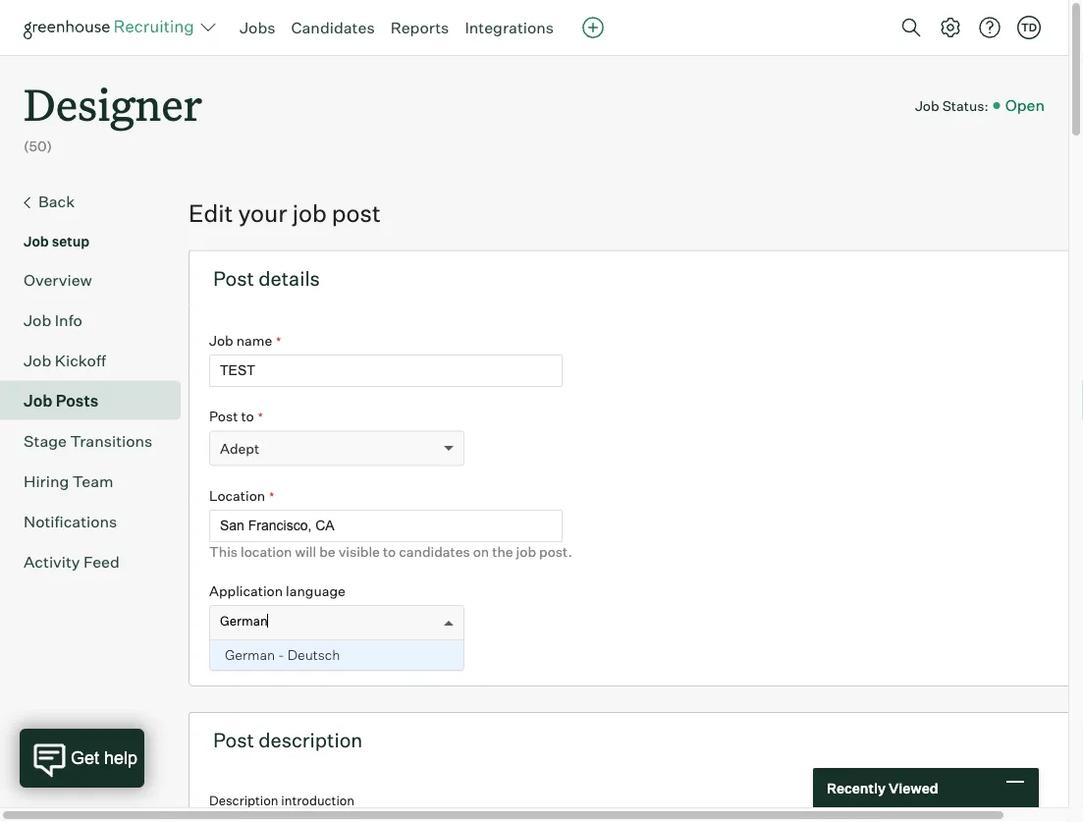 Task type: describe. For each thing, give the bounding box(es) containing it.
notifications
[[24, 512, 117, 531]]

on
[[473, 544, 490, 561]]

hiring team
[[24, 471, 114, 491]]

info
[[55, 310, 82, 330]]

feed
[[84, 552, 120, 572]]

post for post description
[[213, 728, 254, 753]]

reports link
[[391, 18, 449, 37]]

jobs
[[240, 18, 276, 37]]

status:
[[943, 97, 989, 114]]

job for job posts
[[24, 391, 53, 410]]

back
[[38, 191, 75, 211]]

recently
[[827, 780, 886, 797]]

the
[[493, 544, 514, 561]]

deutsch
[[288, 647, 340, 664]]

description
[[209, 793, 279, 809]]

integrations link
[[465, 18, 554, 37]]

stage
[[24, 431, 67, 451]]

notifications link
[[24, 510, 173, 533]]

location
[[241, 544, 292, 561]]

post for post details
[[213, 266, 254, 291]]

designer (50)
[[24, 75, 202, 155]]

job info link
[[24, 308, 173, 332]]

(50)
[[24, 138, 52, 155]]

description introduction
[[209, 793, 355, 809]]

job for job info
[[24, 310, 51, 330]]

job for job setup
[[24, 233, 49, 250]]

td button
[[1018, 16, 1042, 39]]

jobs link
[[240, 18, 276, 37]]

td
[[1022, 21, 1038, 34]]

application
[[209, 582, 283, 600]]

job kickoff
[[24, 350, 106, 370]]

job for job kickoff
[[24, 350, 51, 370]]

job info
[[24, 310, 82, 330]]

this location will be visible to candidates on the job post.
[[209, 544, 573, 561]]

candidates
[[399, 544, 470, 561]]

configure image
[[939, 16, 963, 39]]

will
[[295, 544, 317, 561]]

overview
[[24, 270, 92, 290]]

1 horizontal spatial to
[[383, 544, 396, 561]]

-
[[278, 647, 285, 664]]

german
[[225, 647, 275, 664]]

recently viewed
[[827, 780, 939, 797]]

viewed
[[889, 780, 939, 797]]

search image
[[900, 16, 924, 39]]

post to
[[209, 408, 254, 425]]

job status:
[[916, 97, 989, 114]]

designer
[[24, 75, 202, 133]]

job kickoff link
[[24, 349, 173, 372]]



Task type: locate. For each thing, give the bounding box(es) containing it.
details
[[259, 266, 320, 291]]

job left kickoff
[[24, 350, 51, 370]]

0 vertical spatial job
[[292, 198, 327, 228]]

post up "description"
[[213, 728, 254, 753]]

job
[[292, 198, 327, 228], [517, 544, 537, 561]]

german - deutsch
[[225, 647, 340, 664]]

1 horizontal spatial job
[[517, 544, 537, 561]]

0 horizontal spatial job
[[292, 198, 327, 228]]

post.
[[540, 544, 573, 561]]

application language
[[209, 582, 346, 600]]

name
[[237, 332, 273, 349]]

setup
[[52, 233, 90, 250]]

integrations
[[465, 18, 554, 37]]

job left setup
[[24, 233, 49, 250]]

post for post to
[[209, 408, 238, 425]]

to
[[241, 408, 254, 425], [383, 544, 396, 561]]

activity
[[24, 552, 80, 572]]

job
[[916, 97, 940, 114], [24, 233, 49, 250], [24, 310, 51, 330], [209, 332, 234, 349], [24, 350, 51, 370], [24, 391, 53, 410]]

back link
[[24, 189, 173, 215]]

1 vertical spatial job
[[517, 544, 537, 561]]

stage transitions
[[24, 431, 153, 451]]

0 vertical spatial post
[[213, 266, 254, 291]]

post left details
[[213, 266, 254, 291]]

posts
[[56, 391, 98, 410]]

location
[[209, 487, 265, 504]]

1 vertical spatial to
[[383, 544, 396, 561]]

job left "info" at the top
[[24, 310, 51, 330]]

adept
[[220, 440, 260, 457]]

2 vertical spatial post
[[213, 728, 254, 753]]

candidates
[[291, 18, 375, 37]]

post
[[332, 198, 381, 228]]

None text field
[[209, 355, 563, 387]]

0 horizontal spatial to
[[241, 408, 254, 425]]

kickoff
[[55, 350, 106, 370]]

open
[[1006, 95, 1046, 115]]

description
[[259, 728, 363, 753]]

your
[[238, 198, 287, 228]]

job left "posts"
[[24, 391, 53, 410]]

candidates link
[[291, 18, 375, 37]]

german - deutsch list box
[[210, 641, 464, 670]]

job for job name
[[209, 332, 234, 349]]

post description
[[213, 728, 363, 753]]

reports
[[391, 18, 449, 37]]

this
[[209, 544, 238, 561]]

visible
[[339, 544, 380, 561]]

0 vertical spatial to
[[241, 408, 254, 425]]

job right your
[[292, 198, 327, 228]]

post up "adept" option at the bottom left of page
[[209, 408, 238, 425]]

job name
[[209, 332, 273, 349]]

german - deutsch option
[[210, 641, 464, 670]]

language
[[286, 582, 346, 600]]

post
[[213, 266, 254, 291], [209, 408, 238, 425], [213, 728, 254, 753]]

hiring team link
[[24, 469, 173, 493]]

post details
[[213, 266, 320, 291]]

None field
[[220, 607, 270, 640]]

td button
[[1014, 12, 1046, 43]]

greenhouse recruiting image
[[24, 16, 200, 39]]

edit your job post
[[189, 198, 381, 228]]

job posts link
[[24, 389, 173, 412]]

stage transitions link
[[24, 429, 173, 453]]

job for job status:
[[916, 97, 940, 114]]

to up "adept" option at the bottom left of page
[[241, 408, 254, 425]]

activity feed link
[[24, 550, 173, 574]]

job right the
[[517, 544, 537, 561]]

overview link
[[24, 268, 173, 292]]

1 vertical spatial post
[[209, 408, 238, 425]]

adept option
[[220, 440, 260, 457]]

job left status:
[[916, 97, 940, 114]]

to right visible
[[383, 544, 396, 561]]

edit
[[189, 198, 233, 228]]

job left name at the top of the page
[[209, 332, 234, 349]]

activity feed
[[24, 552, 120, 572]]

None text field
[[209, 510, 563, 543]]

be
[[320, 544, 336, 561]]

job setup
[[24, 233, 90, 250]]

designer link
[[24, 55, 202, 137]]

transitions
[[70, 431, 153, 451]]

hiring
[[24, 471, 69, 491]]

job posts
[[24, 391, 98, 410]]

team
[[72, 471, 114, 491]]

introduction
[[281, 793, 355, 809]]



Task type: vqa. For each thing, say whether or not it's contained in the screenshot.
'download' icon
no



